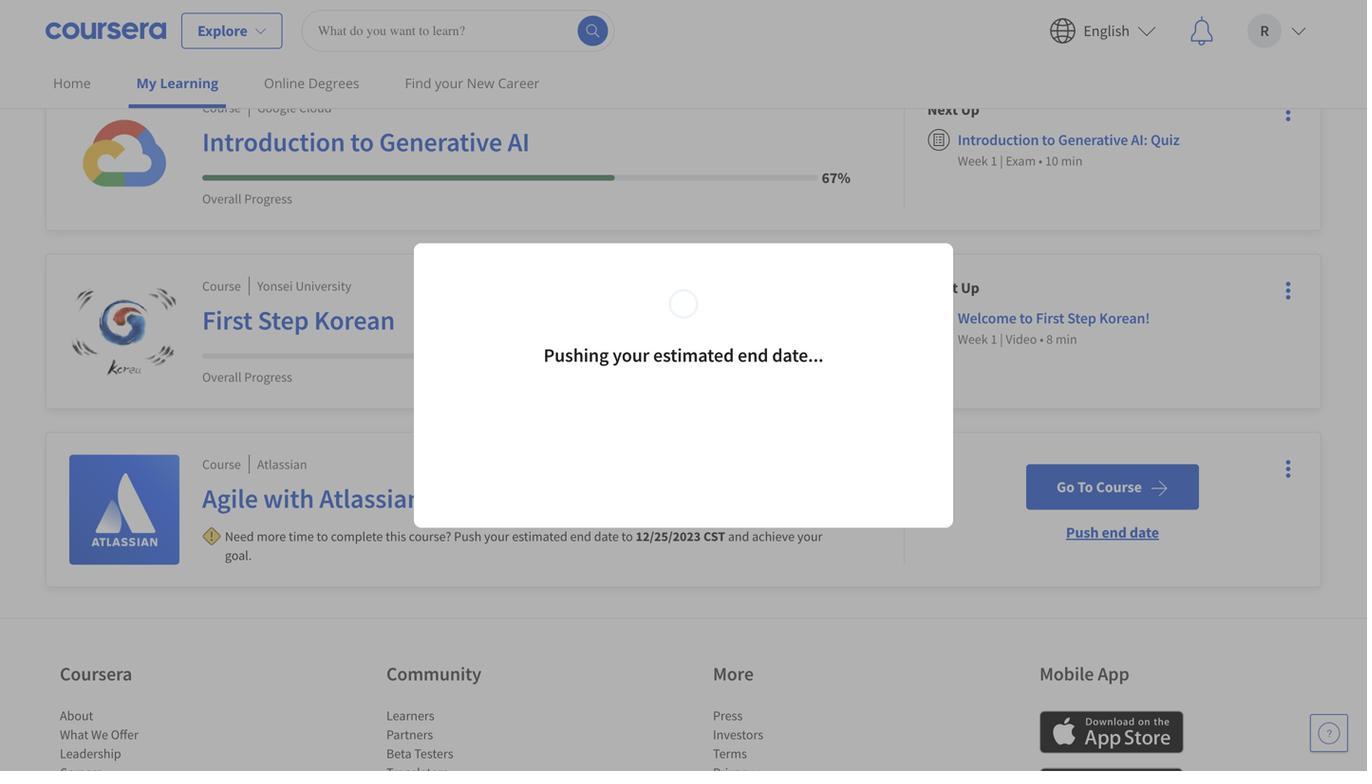 Task type: locate. For each thing, give the bounding box(es) containing it.
min right 8
[[1056, 331, 1077, 348]]

1 vertical spatial next up
[[927, 279, 980, 298]]

tab list
[[46, 0, 1322, 15]]

2 next up from the top
[[927, 279, 980, 298]]

0 vertical spatial next up
[[927, 100, 980, 119]]

overall progress up "yonsei"
[[202, 190, 292, 207]]

list item down investors 'link'
[[713, 764, 874, 772]]

2 list item from the left
[[386, 764, 548, 772]]

agile with atlassian jira image
[[69, 455, 179, 565]]

first inside first step korean link
[[202, 304, 253, 337]]

3 list item from the left
[[713, 764, 874, 772]]

1 inside welcome to first step korean! week 1 | video • 8 min
[[991, 331, 997, 348]]

1 horizontal spatial push
[[1066, 524, 1099, 543]]

generative left ai: at the top
[[1058, 131, 1128, 150]]

• inside introduction to generative ai: quiz week 1 | exam • 10 min
[[1039, 152, 1043, 169]]

about
[[60, 708, 93, 725]]

online
[[264, 74, 305, 92]]

| left video on the top
[[1000, 331, 1003, 348]]

• for first
[[1040, 331, 1044, 348]]

list item
[[60, 764, 221, 772], [386, 764, 548, 772], [713, 764, 874, 772]]

list for community
[[386, 707, 548, 772]]

video
[[1006, 331, 1037, 348]]

step down "yonsei"
[[258, 304, 309, 337]]

course left "yonsei"
[[202, 278, 241, 295]]

| for introduction
[[1000, 152, 1003, 169]]

0 vertical spatial 1
[[991, 152, 997, 169]]

0 horizontal spatial generative
[[379, 125, 502, 159]]

1 vertical spatial overall progress
[[202, 369, 292, 386]]

up for first step korean
[[961, 279, 980, 298]]

progress
[[244, 190, 292, 207], [244, 369, 292, 386]]

find your new career link
[[397, 62, 547, 104]]

to up 10
[[1042, 131, 1055, 150]]

min right 10
[[1061, 152, 1083, 169]]

2 overall from the top
[[202, 369, 242, 386]]

week inside welcome to first step korean! week 1 | video • 8 min
[[958, 331, 988, 348]]

step left korean!
[[1067, 309, 1096, 328]]

list containing about
[[60, 707, 221, 772]]

2 progress from the top
[[244, 369, 292, 386]]

| inside introduction to generative ai: quiz week 1 | exam • 10 min
[[1000, 152, 1003, 169]]

mobile app
[[1040, 663, 1130, 686]]

1 list item from the left
[[60, 764, 221, 772]]

0 horizontal spatial atlassian
[[257, 456, 307, 473]]

1 horizontal spatial atlassian
[[319, 482, 422, 516]]

1 vertical spatial week
[[958, 331, 988, 348]]

end down agile with atlassian jira link
[[570, 528, 591, 545]]

0 vertical spatial overall
[[202, 190, 242, 207]]

week left "exam"
[[958, 152, 988, 169]]

what we offer link
[[60, 727, 138, 744]]

my
[[136, 74, 156, 92]]

mobile
[[1040, 663, 1094, 686]]

1 vertical spatial atlassian
[[319, 482, 422, 516]]

0 vertical spatial |
[[1000, 152, 1003, 169]]

1 vertical spatial estimated
[[512, 528, 568, 545]]

• left 8
[[1040, 331, 1044, 348]]

next up for introduction to generative ai
[[927, 100, 980, 119]]

to inside welcome to first step korean! week 1 | video • 8 min
[[1020, 309, 1033, 328]]

introduction to generative ai: quiz week 1 | exam • 10 min
[[958, 131, 1180, 169]]

list containing press
[[713, 707, 874, 772]]

week for welcome
[[958, 331, 988, 348]]

0 horizontal spatial list item
[[60, 764, 221, 772]]

1 | from the top
[[1000, 152, 1003, 169]]

to for step
[[1020, 309, 1033, 328]]

end down go to course button
[[1102, 524, 1127, 543]]

press
[[713, 708, 743, 725]]

week
[[958, 152, 988, 169], [958, 331, 988, 348]]

find your new career
[[405, 74, 540, 92]]

push
[[1066, 524, 1099, 543], [454, 528, 482, 545]]

date down go to course button
[[1130, 524, 1159, 543]]

0 vertical spatial progress
[[244, 190, 292, 207]]

introduction to generative ai image
[[69, 98, 179, 208]]

help center image
[[1318, 723, 1341, 745]]

generative inside introduction to generative ai: quiz week 1 | exam • 10 min
[[1058, 131, 1128, 150]]

min
[[1061, 152, 1083, 169], [1056, 331, 1077, 348]]

1
[[991, 152, 997, 169], [991, 331, 997, 348]]

1 1 from the top
[[991, 152, 997, 169]]

0 vertical spatial week
[[958, 152, 988, 169]]

2 horizontal spatial end
[[1102, 524, 1127, 543]]

overall progress for first
[[202, 369, 292, 386]]

course up agile in the bottom left of the page
[[202, 456, 241, 473]]

my learning
[[136, 74, 218, 92]]

go to course
[[1057, 478, 1142, 497]]

course
[[202, 99, 241, 116], [202, 278, 241, 295], [202, 456, 241, 473], [1096, 478, 1142, 497]]

cst
[[704, 528, 725, 545]]

min for first
[[1056, 331, 1077, 348]]

to right time
[[317, 528, 328, 545]]

2 | from the top
[[1000, 331, 1003, 348]]

terms
[[713, 746, 747, 763]]

find
[[405, 74, 432, 92]]

estimated
[[653, 344, 734, 367], [512, 528, 568, 545]]

0 horizontal spatial list
[[60, 707, 221, 772]]

atlassian up complete on the left bottom of the page
[[319, 482, 422, 516]]

push down to
[[1066, 524, 1099, 543]]

1 horizontal spatial list item
[[386, 764, 548, 772]]

1 vertical spatial up
[[961, 279, 980, 298]]

your right the find
[[435, 74, 463, 92]]

list item down testers
[[386, 764, 548, 772]]

community
[[386, 663, 481, 686]]

need more time to complete this course? push your estimated end date to 12/25/2023 cst
[[225, 528, 725, 545]]

my learning link
[[129, 62, 226, 108]]

learners
[[386, 708, 434, 725]]

push end date
[[1066, 524, 1159, 543]]

1 vertical spatial overall
[[202, 369, 242, 386]]

1 vertical spatial next
[[927, 279, 958, 298]]

coursera image
[[46, 16, 166, 46]]

push inside button
[[1066, 524, 1099, 543]]

korean!
[[1099, 309, 1150, 328]]

1 down welcome
[[991, 331, 997, 348]]

yonsei university
[[257, 278, 351, 295]]

1 horizontal spatial end
[[738, 344, 768, 367]]

10
[[1045, 152, 1059, 169]]

0 horizontal spatial push
[[454, 528, 482, 545]]

week inside introduction to generative ai: quiz week 1 | exam • 10 min
[[958, 152, 988, 169]]

1 horizontal spatial generative
[[1058, 131, 1128, 150]]

course inside button
[[1096, 478, 1142, 497]]

2 up from the top
[[961, 279, 980, 298]]

1 inside introduction to generative ai: quiz week 1 | exam • 10 min
[[991, 152, 997, 169]]

complete
[[331, 528, 383, 545]]

course down learning
[[202, 99, 241, 116]]

this
[[386, 528, 406, 545]]

None search field
[[302, 10, 615, 52]]

next up
[[927, 100, 980, 119], [927, 279, 980, 298]]

2 horizontal spatial list
[[713, 707, 874, 772]]

1 list from the left
[[60, 707, 221, 772]]

1 overall from the top
[[202, 190, 242, 207]]

with
[[263, 482, 314, 516]]

step inside welcome to first step korean! week 1 | video • 8 min
[[1067, 309, 1096, 328]]

1 vertical spatial min
[[1056, 331, 1077, 348]]

min for generative
[[1061, 152, 1083, 169]]

•
[[1039, 152, 1043, 169], [1040, 331, 1044, 348]]

leadership link
[[60, 746, 121, 763]]

list containing learners
[[386, 707, 548, 772]]

what
[[60, 727, 89, 744]]

your right achieve
[[797, 528, 823, 545]]

progress down first step korean
[[244, 369, 292, 386]]

1 horizontal spatial list
[[386, 707, 548, 772]]

list
[[60, 707, 221, 772], [386, 707, 548, 772], [713, 707, 874, 772]]

| left "exam"
[[1000, 152, 1003, 169]]

app
[[1098, 663, 1130, 686]]

1 for welcome
[[991, 331, 997, 348]]

2 list from the left
[[386, 707, 548, 772]]

1 vertical spatial progress
[[244, 369, 292, 386]]

new
[[467, 74, 495, 92]]

exam
[[1006, 152, 1036, 169]]

3 list from the left
[[713, 707, 874, 772]]

to down degrees
[[350, 125, 374, 159]]

0 vertical spatial overall progress
[[202, 190, 292, 207]]

1 horizontal spatial first
[[1036, 309, 1064, 328]]

12/25/2023
[[636, 528, 701, 545]]

overall for first step korean
[[202, 369, 242, 386]]

course?
[[409, 528, 451, 545]]

1 next from the top
[[927, 100, 958, 119]]

1 horizontal spatial estimated
[[653, 344, 734, 367]]

we
[[91, 727, 108, 744]]

more option for first step korean image
[[1275, 278, 1302, 304]]

generative for ai:
[[1058, 131, 1128, 150]]

• left 10
[[1039, 152, 1043, 169]]

1 horizontal spatial step
[[1067, 309, 1096, 328]]

your
[[435, 74, 463, 92], [613, 344, 650, 367], [484, 528, 509, 545], [797, 528, 823, 545]]

1 overall progress from the top
[[202, 190, 292, 207]]

list item down offer in the bottom of the page
[[60, 764, 221, 772]]

overall progress for introduction
[[202, 190, 292, 207]]

first inside welcome to first step korean! week 1 | video • 8 min
[[1036, 309, 1064, 328]]

next
[[927, 100, 958, 119], [927, 279, 958, 298]]

date left 12/25/2023
[[594, 528, 619, 545]]

investors
[[713, 727, 764, 744]]

progress up "yonsei"
[[244, 190, 292, 207]]

end left the date...
[[738, 344, 768, 367]]

to for ai
[[350, 125, 374, 159]]

1 left "exam"
[[991, 152, 997, 169]]

push end date button
[[1051, 510, 1174, 556]]

more
[[257, 528, 286, 545]]

generative down the find
[[379, 125, 502, 159]]

to up video on the top
[[1020, 309, 1033, 328]]

to inside introduction to generative ai: quiz week 1 | exam • 10 min
[[1042, 131, 1055, 150]]

ai:
[[1131, 131, 1148, 150]]

1 vertical spatial •
[[1040, 331, 1044, 348]]

partners link
[[386, 727, 433, 744]]

home link
[[46, 62, 98, 104]]

1 horizontal spatial introduction
[[958, 131, 1039, 150]]

0 vertical spatial next
[[927, 100, 958, 119]]

min inside welcome to first step korean! week 1 | video • 8 min
[[1056, 331, 1077, 348]]

to
[[350, 125, 374, 159], [1042, 131, 1055, 150], [1020, 309, 1033, 328], [317, 528, 328, 545], [622, 528, 633, 545]]

first
[[202, 304, 253, 337], [1036, 309, 1064, 328]]

korean
[[314, 304, 395, 337]]

|
[[1000, 152, 1003, 169], [1000, 331, 1003, 348]]

2 week from the top
[[958, 331, 988, 348]]

generative
[[379, 125, 502, 159], [1058, 131, 1128, 150]]

1 horizontal spatial date
[[1130, 524, 1159, 543]]

2 1 from the top
[[991, 331, 997, 348]]

2 horizontal spatial list item
[[713, 764, 874, 772]]

end
[[738, 344, 768, 367], [1102, 524, 1127, 543], [570, 528, 591, 545]]

overall progress down first step korean
[[202, 369, 292, 386]]

online degrees link
[[256, 62, 367, 104]]

0 vertical spatial up
[[961, 100, 980, 119]]

overall progress
[[202, 190, 292, 207], [202, 369, 292, 386]]

0 vertical spatial min
[[1061, 152, 1083, 169]]

week down welcome
[[958, 331, 988, 348]]

progress for first
[[244, 369, 292, 386]]

1 up from the top
[[961, 100, 980, 119]]

introduction
[[202, 125, 345, 159], [958, 131, 1039, 150]]

• for generative
[[1039, 152, 1043, 169]]

0 vertical spatial atlassian
[[257, 456, 307, 473]]

atlassian
[[257, 456, 307, 473], [319, 482, 422, 516]]

step
[[258, 304, 309, 337], [1067, 309, 1096, 328]]

introduction down google
[[202, 125, 345, 159]]

• inside welcome to first step korean! week 1 | video • 8 min
[[1040, 331, 1044, 348]]

list item for more
[[713, 764, 874, 772]]

terms link
[[713, 746, 747, 763]]

2 overall progress from the top
[[202, 369, 292, 386]]

download on the app store image
[[1040, 712, 1184, 754]]

course right to
[[1096, 478, 1142, 497]]

push right course?
[[454, 528, 482, 545]]

1 vertical spatial 1
[[991, 331, 997, 348]]

introduction inside introduction to generative ai link
[[202, 125, 345, 159]]

jira
[[427, 482, 470, 516]]

0 horizontal spatial introduction
[[202, 125, 345, 159]]

atlassian up "with"
[[257, 456, 307, 473]]

1 vertical spatial |
[[1000, 331, 1003, 348]]

min inside introduction to generative ai: quiz week 1 | exam • 10 min
[[1061, 152, 1083, 169]]

1 week from the top
[[958, 152, 988, 169]]

0 vertical spatial •
[[1039, 152, 1043, 169]]

1 progress from the top
[[244, 190, 292, 207]]

introduction to generative ai
[[202, 125, 530, 159]]

up for introduction to generative ai
[[961, 100, 980, 119]]

1 next up from the top
[[927, 100, 980, 119]]

0 vertical spatial estimated
[[653, 344, 734, 367]]

introduction for introduction to generative ai
[[202, 125, 345, 159]]

introduction inside introduction to generative ai: quiz week 1 | exam • 10 min
[[958, 131, 1039, 150]]

introduction up "exam"
[[958, 131, 1039, 150]]

| inside welcome to first step korean! week 1 | video • 8 min
[[1000, 331, 1003, 348]]

2 next from the top
[[927, 279, 958, 298]]

0 horizontal spatial first
[[202, 304, 253, 337]]

overall
[[202, 190, 242, 207], [202, 369, 242, 386]]

up
[[961, 100, 980, 119], [961, 279, 980, 298]]

welcome
[[958, 309, 1017, 328]]



Task type: describe. For each thing, give the bounding box(es) containing it.
next up for first step korean
[[927, 279, 980, 298]]

about link
[[60, 708, 93, 725]]

0 horizontal spatial step
[[258, 304, 309, 337]]

english button
[[1034, 0, 1172, 61]]

first step korean link
[[202, 303, 851, 345]]

first step korean image
[[69, 277, 179, 387]]

list for more
[[713, 707, 874, 772]]

english
[[1084, 21, 1130, 40]]

to left 12/25/2023
[[622, 528, 633, 545]]

first step korean
[[202, 304, 395, 337]]

week for introduction
[[958, 152, 988, 169]]

cloud
[[299, 99, 332, 116]]

generative for ai
[[379, 125, 502, 159]]

about what we offer leadership
[[60, 708, 138, 763]]

press investors terms
[[713, 708, 764, 763]]

investors link
[[713, 727, 764, 744]]

and
[[728, 528, 749, 545]]

date...
[[772, 344, 824, 367]]

your inside and achieve your goal.
[[797, 528, 823, 545]]

0 horizontal spatial end
[[570, 528, 591, 545]]

introduction for introduction to generative ai: quiz week 1 | exam • 10 min
[[958, 131, 1039, 150]]

to for ai:
[[1042, 131, 1055, 150]]

learners partners beta testers
[[386, 708, 453, 763]]

quiz
[[1151, 131, 1180, 150]]

beta testers link
[[386, 746, 453, 763]]

agile
[[202, 482, 258, 516]]

course for agile
[[202, 456, 241, 473]]

leadership
[[60, 746, 121, 763]]

online degrees
[[264, 74, 359, 92]]

8
[[1046, 331, 1053, 348]]

agile with atlassian jira
[[202, 482, 470, 516]]

ai
[[508, 125, 530, 159]]

course for introduction
[[202, 99, 241, 116]]

agile with atlassian jira link
[[202, 482, 851, 524]]

date inside push end date button
[[1130, 524, 1159, 543]]

google cloud
[[257, 99, 332, 116]]

achieve
[[752, 528, 795, 545]]

list item for community
[[386, 764, 548, 772]]

pushing
[[544, 344, 609, 367]]

learners link
[[386, 708, 434, 725]]

67%
[[822, 169, 851, 188]]

more option for agile with atlassian jira image
[[1275, 456, 1302, 483]]

next for first step korean
[[927, 279, 958, 298]]

partners
[[386, 727, 433, 744]]

goal.
[[225, 547, 252, 564]]

overall for introduction to generative ai
[[202, 190, 242, 207]]

career
[[498, 74, 540, 92]]

more
[[713, 663, 754, 686]]

next for introduction to generative ai
[[927, 100, 958, 119]]

progress for introduction
[[244, 190, 292, 207]]

coursera
[[60, 663, 132, 686]]

1 for introduction
[[991, 152, 997, 169]]

more option for introduction to generative ai image
[[1275, 99, 1302, 126]]

your right the pushing
[[613, 344, 650, 367]]

pushing your estimated end date...
[[544, 344, 824, 367]]

0 horizontal spatial date
[[594, 528, 619, 545]]

go
[[1057, 478, 1075, 497]]

list item for coursera
[[60, 764, 221, 772]]

yonsei
[[257, 278, 293, 295]]

go to course button
[[1026, 465, 1199, 510]]

beta
[[386, 746, 412, 763]]

course for first
[[202, 278, 241, 295]]

time
[[289, 528, 314, 545]]

need
[[225, 528, 254, 545]]

learning
[[160, 74, 218, 92]]

testers
[[414, 746, 453, 763]]

0 horizontal spatial estimated
[[512, 528, 568, 545]]

and achieve your goal.
[[225, 528, 823, 564]]

to
[[1078, 478, 1093, 497]]

welcome to first step korean! week 1 | video • 8 min
[[958, 309, 1150, 348]]

google
[[257, 99, 296, 116]]

end inside button
[[1102, 524, 1127, 543]]

introduction to generative ai link
[[202, 125, 851, 167]]

press link
[[713, 708, 743, 725]]

home
[[53, 74, 91, 92]]

university
[[295, 278, 351, 295]]

list for coursera
[[60, 707, 221, 772]]

| for welcome
[[1000, 331, 1003, 348]]

degrees
[[308, 74, 359, 92]]

offer
[[111, 727, 138, 744]]

your down agile with atlassian jira link
[[484, 528, 509, 545]]

get it on google play image
[[1040, 769, 1184, 772]]



Task type: vqa. For each thing, say whether or not it's contained in the screenshot.


